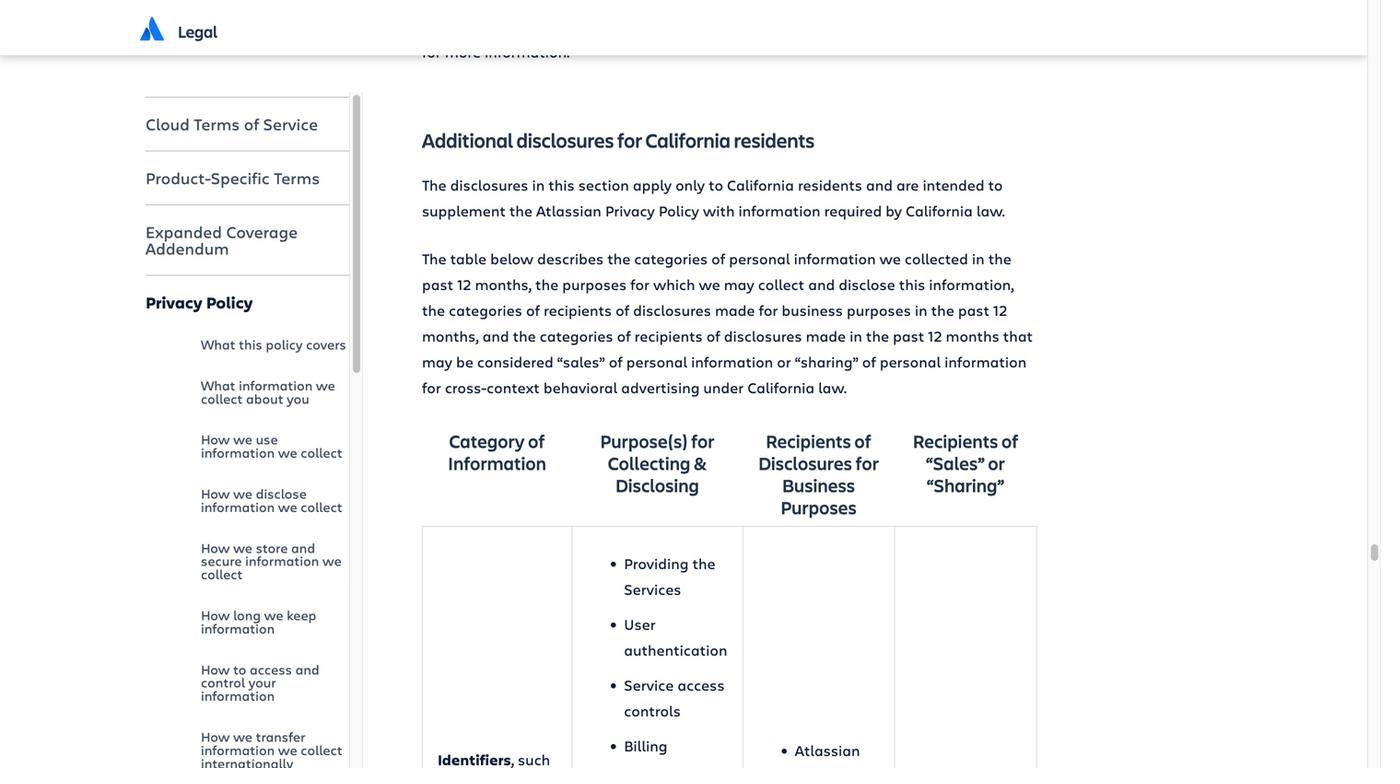 Task type: locate. For each thing, give the bounding box(es) containing it.
how for how we disclose information we collect
[[201, 485, 230, 503]]

or right "sales"
[[989, 451, 1006, 475]]

only
[[676, 175, 705, 195]]

atlassian inside the disclosures in this section apply only to california residents and are intended to supplement the atlassian privacy policy with information required by california law.
[[537, 201, 602, 221]]

1 horizontal spatial or
[[777, 352, 791, 372]]

information up how we disclose information we collect
[[201, 444, 275, 462]]

table
[[450, 249, 487, 268]]

0 vertical spatial service
[[263, 113, 318, 135]]

services
[[624, 580, 682, 599]]

collect right internationally
[[301, 741, 343, 759]]

disclosures down business
[[724, 326, 802, 346]]

for
[[422, 42, 441, 62], [618, 127, 642, 153], [631, 274, 650, 294], [759, 300, 778, 320], [422, 378, 441, 398], [692, 429, 715, 453], [856, 451, 879, 475]]

disclosures inside the disclosures in this section apply only to california residents and are intended to supplement the atlassian privacy policy with information required by california law.
[[450, 175, 529, 195]]

what this policy covers link
[[201, 324, 349, 365]]

made
[[715, 300, 755, 320], [806, 326, 846, 346]]

1 vertical spatial policy
[[206, 292, 253, 313]]

for down under
[[692, 429, 715, 453]]

5 how from the top
[[201, 661, 230, 679]]

1 vertical spatial residents
[[798, 175, 863, 195]]

0 horizontal spatial recipients
[[766, 429, 852, 453]]

information down what this policy covers "link"
[[239, 376, 313, 394]]

or left "sharing"
[[777, 352, 791, 372]]

the left table at the top of page
[[422, 249, 447, 268]]

service
[[263, 113, 318, 135], [624, 675, 674, 695]]

and
[[866, 175, 893, 195], [809, 274, 835, 294], [483, 326, 509, 346], [291, 539, 315, 557], [295, 661, 320, 679]]

coverage
[[226, 221, 298, 243]]

made left business
[[715, 300, 755, 320]]

your right refer
[[728, 16, 758, 36]]

the for the disclosures in this section apply only to california residents and are intended to supplement the atlassian privacy policy with information required by california law.
[[422, 175, 447, 195]]

what left about
[[201, 376, 236, 394]]

1 vertical spatial disclose
[[256, 485, 307, 503]]

2 vertical spatial or
[[989, 451, 1006, 475]]

past up months in the top of the page
[[958, 300, 990, 320]]

information up keep
[[245, 552, 319, 570]]

collect
[[758, 274, 805, 294], [201, 390, 243, 408], [301, 444, 343, 462], [301, 498, 343, 516], [201, 566, 243, 584], [301, 741, 343, 759]]

policy
[[266, 336, 303, 353]]

this left policy
[[239, 336, 262, 353]]

2 horizontal spatial or
[[989, 451, 1006, 475]]

this down collected
[[899, 274, 926, 294]]

how inside how long we keep information
[[201, 606, 230, 624]]

1 horizontal spatial your
[[529, 16, 560, 36]]

0 vertical spatial purposes
[[562, 274, 627, 294]]

1 horizontal spatial disclose
[[839, 274, 896, 294]]

what inside what information we collect about you
[[201, 376, 236, 394]]

1 vertical spatial privacy
[[146, 292, 202, 313]]

how inside how we use information we collect
[[201, 431, 230, 449]]

1 horizontal spatial policy
[[659, 201, 700, 221]]

purpose(s)
[[600, 429, 688, 453]]

1 vertical spatial past
[[958, 300, 990, 320]]

billing
[[624, 736, 668, 756]]

purposes right business
[[847, 300, 911, 320]]

the inside the disclosures in this section apply only to california residents and are intended to supplement the atlassian privacy policy with information required by california law.
[[422, 175, 447, 195]]

1 horizontal spatial service
[[624, 675, 674, 695]]

atlassian
[[537, 201, 602, 221], [795, 741, 860, 761]]

2 vertical spatial past
[[893, 326, 925, 346]]

how up internationally
[[201, 728, 230, 746]]

residents up the disclosures in this section apply only to california residents and are intended to supplement the atlassian privacy policy with information required by california law.
[[734, 127, 815, 153]]

are
[[897, 175, 919, 195]]

0 vertical spatial or
[[656, 16, 670, 36]]

how to access and control your information
[[201, 661, 320, 705]]

1 vertical spatial this
[[899, 274, 926, 294]]

residents up required
[[798, 175, 863, 195]]

information
[[739, 201, 821, 221], [794, 249, 876, 268], [691, 352, 774, 372], [945, 352, 1027, 372], [239, 376, 313, 394], [201, 444, 275, 462], [201, 498, 275, 516], [245, 552, 319, 570], [201, 620, 275, 638], [201, 687, 275, 705], [201, 741, 275, 759]]

this
[[549, 175, 575, 195], [899, 274, 926, 294], [239, 336, 262, 353]]

0 vertical spatial atlassian
[[537, 201, 602, 221]]

your up "information."
[[529, 16, 560, 36]]

information
[[448, 451, 547, 475]]

how left the store at the left bottom
[[201, 539, 230, 557]]

0 horizontal spatial past
[[422, 274, 454, 294]]

section
[[579, 175, 629, 195]]

and inside the how we store and secure information we collect
[[291, 539, 315, 557]]

for down "please"
[[422, 42, 441, 62]]

law. inside the disclosures in this section apply only to california residents and are intended to supplement the atlassian privacy policy with information required by california law.
[[977, 201, 1005, 221]]

what
[[201, 336, 236, 353], [201, 376, 236, 394]]

and right the store at the left bottom
[[291, 539, 315, 557]]

past down table at the top of page
[[422, 274, 454, 294]]

1 vertical spatial purposes
[[847, 300, 911, 320]]

months
[[946, 326, 1000, 346]]

1 vertical spatial categories
[[449, 300, 523, 320]]

disclosures up section
[[517, 127, 614, 153]]

we left collected
[[880, 249, 901, 268]]

4 how from the top
[[201, 606, 230, 624]]

policy down only
[[659, 201, 700, 221]]

how inside how we transfer information we collect internationally
[[201, 728, 230, 746]]

0 horizontal spatial this
[[239, 336, 262, 353]]

collect inside the how we store and secure information we collect
[[201, 566, 243, 584]]

0 horizontal spatial your
[[249, 674, 276, 692]]

to right refer
[[710, 16, 724, 36]]

0 vertical spatial the
[[422, 175, 447, 195]]

1 vertical spatial what
[[201, 376, 236, 394]]

3 how from the top
[[201, 539, 230, 557]]

1 vertical spatial or
[[777, 352, 791, 372]]

in left section
[[532, 175, 545, 195]]

recipients inside recipients of disclosures for business purposes
[[766, 429, 852, 453]]

may left be at the left top
[[422, 352, 453, 372]]

1 how from the top
[[201, 431, 230, 449]]

business
[[782, 300, 843, 320]]

disclose
[[839, 274, 896, 294], [256, 485, 307, 503]]

1 horizontal spatial 12
[[928, 326, 942, 346]]

terms inside "link"
[[274, 167, 320, 189]]

2 how from the top
[[201, 485, 230, 503]]

disclosures
[[517, 127, 614, 153], [450, 175, 529, 195], [633, 300, 712, 320], [724, 326, 802, 346]]

california
[[646, 127, 731, 153], [727, 175, 794, 195], [906, 201, 973, 221], [748, 378, 815, 398]]

information up the control
[[201, 620, 275, 638]]

past left months in the top of the page
[[893, 326, 925, 346]]

information inside how we use information we collect
[[201, 444, 275, 462]]

0 vertical spatial 12
[[457, 274, 471, 294]]

use
[[256, 431, 278, 449]]

0 vertical spatial privacy
[[605, 201, 655, 221]]

how we store and secure information we collect link
[[201, 528, 349, 595]]

addendum
[[146, 238, 229, 259]]

we up the store at the left bottom
[[278, 498, 297, 516]]

the inside the table below describes the categories of personal information we collected in the past 12 months, the purposes for which we may collect and disclose this information, the categories of recipients of disclosures made for business purposes in the past 12 months, and the categories of recipients of disclosures made in the past 12 months that may be considered "sales" of personal information or "sharing" of personal information for cross-context behavioral advertising under california law.
[[422, 249, 447, 268]]

0 vertical spatial recipients
[[544, 300, 612, 320]]

business
[[782, 473, 856, 498]]

atlassian up 'companies'
[[795, 741, 860, 761]]

we right 'long'
[[264, 606, 283, 624]]

disclose down how we use information we collect link
[[256, 485, 307, 503]]

0 horizontal spatial terms
[[194, 113, 240, 135]]

specific
[[211, 167, 270, 189]]

atlassian inside atlassian companies
[[795, 741, 860, 761]]

or inside the table below describes the categories of personal information we collected in the past 12 months, the purposes for which we may collect and disclose this information, the categories of recipients of disclosures made for business purposes in the past 12 months, and the categories of recipients of disclosures made in the past 12 months that may be considered "sales" of personal information or "sharing" of personal information for cross-context behavioral advertising under california law.
[[777, 352, 791, 372]]

privacy inside the disclosures in this section apply only to california residents and are intended to supplement the atlassian privacy policy with information required by california law.
[[605, 201, 655, 221]]

collect up 'long'
[[201, 566, 243, 584]]

2 what from the top
[[201, 376, 236, 394]]

how inside the how to access and control your information
[[201, 661, 230, 679]]

we right you
[[316, 376, 335, 394]]

1 horizontal spatial this
[[549, 175, 575, 195]]

months, down below
[[475, 274, 532, 294]]

law.
[[977, 201, 1005, 221], [819, 378, 847, 398]]

information inside the disclosures in this section apply only to california residents and are intended to supplement the atlassian privacy policy with information required by california law.
[[739, 201, 821, 221]]

0 horizontal spatial law.
[[819, 378, 847, 398]]

advertising
[[621, 378, 700, 398]]

how inside the how we store and secure information we collect
[[201, 539, 230, 557]]

0 vertical spatial disclose
[[839, 274, 896, 294]]

privacy
[[605, 201, 655, 221], [146, 292, 202, 313]]

user
[[624, 615, 656, 634]]

0 horizontal spatial made
[[715, 300, 755, 320]]

12 down table at the top of page
[[457, 274, 471, 294]]

categories up which
[[635, 249, 708, 268]]

information inside how we transfer information we collect internationally
[[201, 741, 275, 759]]

1 horizontal spatial terms
[[274, 167, 320, 189]]

below
[[490, 249, 534, 268]]

information right with
[[739, 201, 821, 221]]

in up the information,
[[972, 249, 985, 268]]

of inside the recipients of "sales" or "sharing"
[[1002, 429, 1019, 453]]

recipients up the business on the bottom right
[[766, 429, 852, 453]]

0 vertical spatial policy
[[659, 201, 700, 221]]

0 horizontal spatial may
[[422, 352, 453, 372]]

considered
[[477, 352, 554, 372]]

supplement
[[422, 201, 506, 221]]

collect inside the table below describes the categories of personal information we collected in the past 12 months, the purposes for which we may collect and disclose this information, the categories of recipients of disclosures made for business purposes in the past 12 months, and the categories of recipients of disclosures made in the past 12 months that may be considered "sales" of personal information or "sharing" of personal information for cross-context behavioral advertising under california law.
[[758, 274, 805, 294]]

0 horizontal spatial access
[[250, 661, 292, 679]]

1 vertical spatial service
[[624, 675, 674, 695]]

we down how to access and control your information link
[[278, 741, 297, 759]]

1 vertical spatial the
[[422, 249, 447, 268]]

1 horizontal spatial may
[[724, 274, 755, 294]]

1 horizontal spatial law.
[[977, 201, 1005, 221]]

residents inside the disclosures in this section apply only to california residents and are intended to supplement the atlassian privacy policy with information required by california law.
[[798, 175, 863, 195]]

and left the are
[[866, 175, 893, 195]]

6 how from the top
[[201, 728, 230, 746]]

collect right use
[[301, 444, 343, 462]]

2 vertical spatial this
[[239, 336, 262, 353]]

how
[[201, 431, 230, 449], [201, 485, 230, 503], [201, 539, 230, 557], [201, 606, 230, 624], [201, 661, 230, 679], [201, 728, 230, 746]]

we left the store at the left bottom
[[233, 539, 253, 557]]

2 horizontal spatial past
[[958, 300, 990, 320]]

0 horizontal spatial service
[[263, 113, 318, 135]]

policy up what this policy covers
[[206, 292, 253, 313]]

privacy down apply
[[605, 201, 655, 221]]

service inside service access controls
[[624, 675, 674, 695]]

your right the control
[[249, 674, 276, 692]]

context
[[487, 378, 540, 398]]

1 horizontal spatial purposes
[[847, 300, 911, 320]]

information inside how we disclose information we collect
[[201, 498, 275, 516]]

0 vertical spatial terms
[[194, 113, 240, 135]]

0 vertical spatial may
[[724, 274, 755, 294]]

1 recipients from the left
[[766, 429, 852, 453]]

california down "sharing"
[[748, 378, 815, 398]]

0 vertical spatial this
[[549, 175, 575, 195]]

information up transfer
[[201, 687, 275, 705]]

0 horizontal spatial atlassian
[[537, 201, 602, 221]]

information up the store at the left bottom
[[201, 498, 275, 516]]

purposes
[[562, 274, 627, 294], [847, 300, 911, 320]]

the
[[422, 175, 447, 195], [422, 249, 447, 268]]

to
[[710, 16, 724, 36], [709, 175, 724, 195], [989, 175, 1003, 195], [233, 661, 246, 679]]

1 vertical spatial made
[[806, 326, 846, 346]]

recipients inside the recipients of "sales" or "sharing"
[[913, 429, 999, 453]]

personal up advertising
[[627, 352, 688, 372]]

access down "how long we keep information" link
[[250, 661, 292, 679]]

2 vertical spatial categories
[[540, 326, 613, 346]]

service up "controls"
[[624, 675, 674, 695]]

we right the store at the left bottom
[[323, 552, 342, 570]]

categories up "sales"
[[540, 326, 613, 346]]

0 vertical spatial law.
[[977, 201, 1005, 221]]

privacy policy
[[146, 292, 253, 313]]

2 horizontal spatial this
[[899, 274, 926, 294]]

cloud terms of service link
[[146, 102, 349, 146]]

cloud
[[146, 113, 190, 135]]

how inside how we disclose information we collect
[[201, 485, 230, 503]]

we
[[880, 249, 901, 268], [699, 274, 721, 294], [316, 376, 335, 394], [233, 431, 253, 449], [278, 444, 297, 462], [233, 485, 253, 503], [278, 498, 297, 516], [233, 539, 253, 557], [323, 552, 342, 570], [264, 606, 283, 624], [233, 728, 253, 746], [278, 741, 297, 759]]

access inside service access controls
[[678, 675, 725, 695]]

controls
[[624, 701, 681, 721]]

and inside the disclosures in this section apply only to california residents and are intended to supplement the atlassian privacy policy with information required by california law.
[[866, 175, 893, 195]]

disclose inside the table below describes the categories of personal information we collected in the past 12 months, the purposes for which we may collect and disclose this information, the categories of recipients of disclosures made for business purposes in the past 12 months, and the categories of recipients of disclosures made in the past 12 months that may be considered "sales" of personal information or "sharing" of personal information for cross-context behavioral advertising under california law.
[[839, 274, 896, 294]]

how down how long we keep information
[[201, 661, 230, 679]]

residents
[[734, 127, 815, 153], [798, 175, 863, 195]]

0 vertical spatial months,
[[475, 274, 532, 294]]

product-specific terms link
[[146, 156, 349, 200]]

0 vertical spatial what
[[201, 336, 236, 353]]

law. down "sharing"
[[819, 378, 847, 398]]

recipients up "sharing"
[[913, 429, 999, 453]]

1 horizontal spatial recipients
[[635, 326, 703, 346]]

1 vertical spatial recipients
[[635, 326, 703, 346]]

past
[[422, 274, 454, 294], [958, 300, 990, 320], [893, 326, 925, 346]]

we up internationally
[[233, 728, 253, 746]]

and down keep
[[295, 661, 320, 679]]

made up "sharing"
[[806, 326, 846, 346]]

2 horizontal spatial 12
[[994, 300, 1008, 320]]

2 vertical spatial 12
[[928, 326, 942, 346]]

recipients for "sales"
[[913, 429, 999, 453]]

2 horizontal spatial categories
[[635, 249, 708, 268]]

1 vertical spatial atlassian
[[795, 741, 860, 761]]

for inside recipients of disclosures for business purposes
[[856, 451, 879, 475]]

required
[[825, 201, 882, 221]]

1 what from the top
[[201, 336, 236, 353]]

personal down with
[[729, 249, 790, 268]]

recipients of disclosures for business purposes
[[759, 429, 879, 520]]

0 horizontal spatial disclose
[[256, 485, 307, 503]]

0 horizontal spatial categories
[[449, 300, 523, 320]]

what this policy covers
[[201, 336, 346, 353]]

terms
[[194, 113, 240, 135], [274, 167, 320, 189]]

what down the privacy policy
[[201, 336, 236, 353]]

what for what this policy covers
[[201, 336, 236, 353]]

1 horizontal spatial recipients
[[913, 429, 999, 453]]

which
[[653, 274, 695, 294]]

1 the from the top
[[422, 175, 447, 195]]

law. down intended
[[977, 201, 1005, 221]]

collect inside what information we collect about you
[[201, 390, 243, 408]]

your
[[529, 16, 560, 36], [728, 16, 758, 36], [249, 674, 276, 692]]

1 horizontal spatial atlassian
[[795, 741, 860, 761]]

access down authentication
[[678, 675, 725, 695]]

atlassian down section
[[537, 201, 602, 221]]

disclosures up supplement in the top of the page
[[450, 175, 529, 195]]

months, up be at the left top
[[422, 326, 479, 346]]

may right which
[[724, 274, 755, 294]]

1 horizontal spatial access
[[678, 675, 725, 695]]

0 horizontal spatial 12
[[457, 274, 471, 294]]

2 horizontal spatial your
[[728, 16, 758, 36]]

purposes down describes
[[562, 274, 627, 294]]

the
[[510, 201, 533, 221], [608, 249, 631, 268], [989, 249, 1012, 268], [536, 274, 559, 294], [422, 300, 445, 320], [932, 300, 955, 320], [513, 326, 536, 346], [866, 326, 890, 346], [693, 554, 716, 574]]

0 horizontal spatial policy
[[206, 292, 253, 313]]

and up business
[[809, 274, 835, 294]]

1 horizontal spatial made
[[806, 326, 846, 346]]

service up product-specific terms "link"
[[263, 113, 318, 135]]

how up secure
[[201, 485, 230, 503]]

we left use
[[233, 431, 253, 449]]

this inside the disclosures in this section apply only to california residents and are intended to supplement the atlassian privacy policy with information required by california law.
[[549, 175, 575, 195]]

for inside please contact your organization or refer to your administrator's organizational policies for more information.
[[422, 42, 441, 62]]

1 horizontal spatial privacy
[[605, 201, 655, 221]]

2 recipients from the left
[[913, 429, 999, 453]]

terms right the specific
[[274, 167, 320, 189]]

0 vertical spatial past
[[422, 274, 454, 294]]

recipients
[[544, 300, 612, 320], [635, 326, 703, 346]]

0 horizontal spatial privacy
[[146, 292, 202, 313]]

we down how we use information we collect
[[233, 485, 253, 503]]

and up considered at top
[[483, 326, 509, 346]]

how left 'long'
[[201, 606, 230, 624]]

12 up that
[[994, 300, 1008, 320]]

to inside the how to access and control your information
[[233, 661, 246, 679]]

organizational
[[872, 16, 974, 36]]

expanded coverage addendum link
[[146, 210, 349, 270]]

1 vertical spatial terms
[[274, 167, 320, 189]]

12
[[457, 274, 471, 294], [994, 300, 1008, 320], [928, 326, 942, 346]]

2 the from the top
[[422, 249, 447, 268]]

12 left months in the top of the page
[[928, 326, 942, 346]]

what inside "link"
[[201, 336, 236, 353]]

for inside purpose(s) for collecting & disclosing
[[692, 429, 715, 453]]

0 horizontal spatial or
[[656, 16, 670, 36]]

how for how we store and secure information we collect
[[201, 539, 230, 557]]

the up supplement in the top of the page
[[422, 175, 447, 195]]

secure
[[201, 552, 242, 570]]

"sharing"
[[927, 473, 1005, 498]]

1 vertical spatial law.
[[819, 378, 847, 398]]

how left use
[[201, 431, 230, 449]]

recipients up "sales"
[[544, 300, 612, 320]]

how for how to access and control your information
[[201, 661, 230, 679]]

recipients
[[766, 429, 852, 453], [913, 429, 999, 453]]

how we disclose information we collect link
[[201, 474, 349, 528]]

or left refer
[[656, 16, 670, 36]]



Task type: vqa. For each thing, say whether or not it's contained in the screenshot.
the left Privacy
yes



Task type: describe. For each thing, give the bounding box(es) containing it.
describes
[[537, 249, 604, 268]]

collect inside how we use information we collect
[[301, 444, 343, 462]]

what information we collect about you link
[[201, 365, 349, 420]]

how we transfer information we collect internationally
[[201, 728, 343, 769]]

in up "sharing"
[[850, 326, 863, 346]]

"sharing"
[[795, 352, 859, 372]]

this inside the table below describes the categories of personal information we collected in the past 12 months, the purposes for which we may collect and disclose this information, the categories of recipients of disclosures made for business purposes in the past 12 months, and the categories of recipients of disclosures made in the past 12 months that may be considered "sales" of personal information or "sharing" of personal information for cross-context behavioral advertising under california law.
[[899, 274, 926, 294]]

how long we keep information
[[201, 606, 317, 638]]

store
[[256, 539, 288, 557]]

0 horizontal spatial personal
[[627, 352, 688, 372]]

purposes
[[781, 495, 857, 520]]

product-specific terms
[[146, 167, 320, 189]]

how for how we use information we collect
[[201, 431, 230, 449]]

companies
[[795, 767, 874, 769]]

how for how long we keep information
[[201, 606, 230, 624]]

atlassian logo image
[[140, 17, 164, 41]]

recipients of "sales" or "sharing"
[[913, 429, 1019, 498]]

category of information
[[448, 429, 547, 475]]

or inside the recipients of "sales" or "sharing"
[[989, 451, 1006, 475]]

about
[[246, 390, 284, 408]]

california up with
[[727, 175, 794, 195]]

information up under
[[691, 352, 774, 372]]

additional
[[422, 127, 513, 153]]

disclosures
[[759, 451, 853, 475]]

this inside "link"
[[239, 336, 262, 353]]

be
[[456, 352, 474, 372]]

disclosures down which
[[633, 300, 712, 320]]

information inside the how to access and control your information
[[201, 687, 275, 705]]

behavioral
[[544, 378, 618, 398]]

that
[[1004, 326, 1033, 346]]

for left which
[[631, 274, 650, 294]]

administrator's
[[762, 16, 869, 36]]

legal link
[[178, 0, 217, 55]]

cloud terms of service
[[146, 113, 318, 135]]

providing the services
[[624, 554, 716, 599]]

apply
[[633, 175, 672, 195]]

collecting
[[608, 451, 691, 475]]

intended
[[923, 175, 985, 195]]

purpose(s) for collecting & disclosing
[[600, 429, 715, 498]]

information inside how long we keep information
[[201, 620, 275, 638]]

how for how we transfer information we collect internationally
[[201, 728, 230, 746]]

in inside the disclosures in this section apply only to california residents and are intended to supplement the atlassian privacy policy with information required by california law.
[[532, 175, 545, 195]]

additional disclosures for california residents
[[422, 127, 815, 153]]

under
[[704, 378, 744, 398]]

cross-
[[445, 378, 487, 398]]

how we store and secure information we collect
[[201, 539, 342, 584]]

keep
[[287, 606, 317, 624]]

0 vertical spatial residents
[[734, 127, 815, 153]]

how we disclose information we collect
[[201, 485, 343, 516]]

we right use
[[278, 444, 297, 462]]

&
[[694, 451, 707, 475]]

disclose inside how we disclose information we collect
[[256, 485, 307, 503]]

the for the table below describes the categories of personal information we collected in the past 12 months, the purposes for which we may collect and disclose this information, the categories of recipients of disclosures made for business purposes in the past 12 months, and the categories of recipients of disclosures made in the past 12 months that may be considered "sales" of personal information or "sharing" of personal information for cross-context behavioral advertising under california law.
[[422, 249, 447, 268]]

covers
[[306, 336, 346, 353]]

with
[[703, 201, 735, 221]]

refer
[[674, 16, 706, 36]]

please contact your organization or refer to your administrator's organizational policies for more information.
[[422, 16, 1031, 62]]

contact
[[472, 16, 525, 36]]

of inside recipients of disclosures for business purposes
[[855, 429, 872, 453]]

california inside the table below describes the categories of personal information we collected in the past 12 months, the purposes for which we may collect and disclose this information, the categories of recipients of disclosures made for business purposes in the past 12 months, and the categories of recipients of disclosures made in the past 12 months that may be considered "sales" of personal information or "sharing" of personal information for cross-context behavioral advertising under california law.
[[748, 378, 815, 398]]

we right which
[[699, 274, 721, 294]]

organization
[[563, 16, 652, 36]]

how we use information we collect
[[201, 431, 343, 462]]

california down intended
[[906, 201, 973, 221]]

for up apply
[[618, 127, 642, 153]]

by
[[886, 201, 902, 221]]

information inside what information we collect about you
[[239, 376, 313, 394]]

providing
[[624, 554, 689, 574]]

collect inside how we disclose information we collect
[[301, 498, 343, 516]]

the inside the disclosures in this section apply only to california residents and are intended to supplement the atlassian privacy policy with information required by california law.
[[510, 201, 533, 221]]

"sales"
[[557, 352, 605, 372]]

how we transfer information we collect internationally link
[[201, 717, 349, 769]]

1 vertical spatial months,
[[422, 326, 479, 346]]

california up only
[[646, 127, 731, 153]]

or inside please contact your organization or refer to your administrator's organizational policies for more information.
[[656, 16, 670, 36]]

1 vertical spatial may
[[422, 352, 453, 372]]

of inside category of information
[[528, 429, 545, 453]]

service access controls
[[624, 675, 725, 721]]

the disclosures in this section apply only to california residents and are intended to supplement the atlassian privacy policy with information required by california law.
[[422, 175, 1005, 221]]

information inside the how we store and secure information we collect
[[245, 552, 319, 570]]

to right intended
[[989, 175, 1003, 195]]

how long we keep information link
[[201, 595, 349, 650]]

control
[[201, 674, 245, 692]]

and inside the how to access and control your information
[[295, 661, 320, 679]]

disclosing
[[616, 473, 700, 498]]

please
[[422, 16, 468, 36]]

information down required
[[794, 249, 876, 268]]

what information we collect about you
[[201, 376, 335, 408]]

atlassian companies
[[795, 741, 874, 769]]

0 horizontal spatial recipients
[[544, 300, 612, 320]]

to right only
[[709, 175, 724, 195]]

2 horizontal spatial personal
[[880, 352, 941, 372]]

authentication
[[624, 640, 728, 660]]

access inside the how to access and control your information
[[250, 661, 292, 679]]

information down months in the top of the page
[[945, 352, 1027, 372]]

1 vertical spatial 12
[[994, 300, 1008, 320]]

how we use information we collect link
[[201, 420, 349, 474]]

collected
[[905, 249, 969, 268]]

recipients for disclosures
[[766, 429, 852, 453]]

1 horizontal spatial categories
[[540, 326, 613, 346]]

we inside what information we collect about you
[[316, 376, 335, 394]]

for left cross-
[[422, 378, 441, 398]]

what for what information we collect about you
[[201, 376, 236, 394]]

user authentication
[[624, 615, 728, 660]]

to inside please contact your organization or refer to your administrator's organizational policies for more information.
[[710, 16, 724, 36]]

you
[[287, 390, 309, 408]]

0 vertical spatial categories
[[635, 249, 708, 268]]

collect inside how we transfer information we collect internationally
[[301, 741, 343, 759]]

privacy policy link
[[146, 281, 349, 324]]

how to access and control your information link
[[201, 650, 349, 717]]

transfer
[[256, 728, 305, 746]]

policies
[[978, 16, 1031, 36]]

0 horizontal spatial purposes
[[562, 274, 627, 294]]

1 horizontal spatial personal
[[729, 249, 790, 268]]

in down collected
[[915, 300, 928, 320]]

the table below describes the categories of personal information we collected in the past 12 months, the purposes for which we may collect and disclose this information, the categories of recipients of disclosures made for business purposes in the past 12 months, and the categories of recipients of disclosures made in the past 12 months that may be considered "sales" of personal information or "sharing" of personal information for cross-context behavioral advertising under california law.
[[422, 249, 1033, 398]]

expanded coverage addendum
[[146, 221, 298, 259]]

0 vertical spatial made
[[715, 300, 755, 320]]

1 horizontal spatial past
[[893, 326, 925, 346]]

information.
[[485, 42, 570, 62]]

"sales"
[[927, 451, 985, 475]]

the inside providing the services
[[693, 554, 716, 574]]

law. inside the table below describes the categories of personal information we collected in the past 12 months, the purposes for which we may collect and disclose this information, the categories of recipients of disclosures made for business purposes in the past 12 months, and the categories of recipients of disclosures made in the past 12 months that may be considered "sales" of personal information or "sharing" of personal information for cross-context behavioral advertising under california law.
[[819, 378, 847, 398]]

more
[[445, 42, 481, 62]]

policy inside the disclosures in this section apply only to california residents and are intended to supplement the atlassian privacy policy with information required by california law.
[[659, 201, 700, 221]]

information,
[[929, 274, 1015, 294]]

category
[[449, 429, 525, 453]]

product-
[[146, 167, 211, 189]]

we inside how long we keep information
[[264, 606, 283, 624]]

for left business
[[759, 300, 778, 320]]

your inside the how to access and control your information
[[249, 674, 276, 692]]



